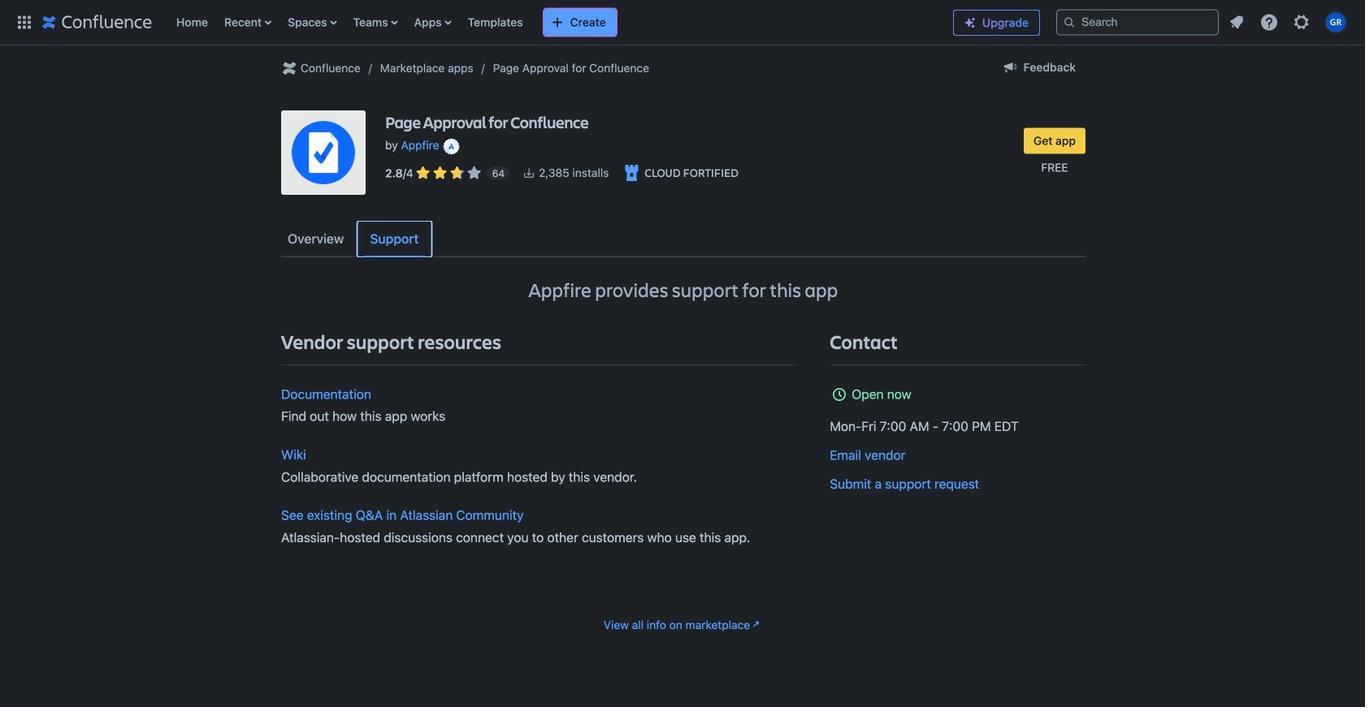 Task type: describe. For each thing, give the bounding box(es) containing it.
settings icon image
[[1292, 13, 1312, 32]]

cloud fortified app badge image
[[622, 163, 642, 183]]

2 tab from the left
[[357, 221, 432, 257]]

notification icon image
[[1227, 13, 1247, 32]]

support hours image
[[830, 385, 850, 405]]

list for 'premium' image
[[1222, 8, 1356, 37]]



Task type: locate. For each thing, give the bounding box(es) containing it.
Search field
[[1057, 9, 1219, 35]]

1 tab from the left
[[275, 221, 357, 257]]

search image
[[1063, 16, 1076, 29]]

premium image
[[964, 16, 977, 29]]

global element
[[10, 0, 940, 45]]

list
[[168, 0, 940, 45], [1222, 8, 1356, 37]]

None search field
[[1057, 9, 1219, 35]]

download icon image
[[523, 167, 536, 180]]

banner
[[0, 0, 1365, 49]]

context icon image
[[280, 59, 299, 78], [280, 59, 299, 78]]

appswitcher icon image
[[15, 13, 34, 32]]

0 horizontal spatial list
[[168, 0, 940, 45]]

help icon image
[[1260, 13, 1279, 32]]

list for appswitcher icon
[[168, 0, 940, 45]]

tab list
[[275, 221, 1086, 257]]

tab
[[275, 221, 357, 257], [357, 221, 432, 257]]

platinum marketplace partner image
[[439, 138, 460, 155]]

confluence image
[[42, 13, 152, 32], [42, 13, 152, 32]]

1 horizontal spatial list
[[1222, 8, 1356, 37]]



Task type: vqa. For each thing, say whether or not it's contained in the screenshot.
Mutual action plan
no



